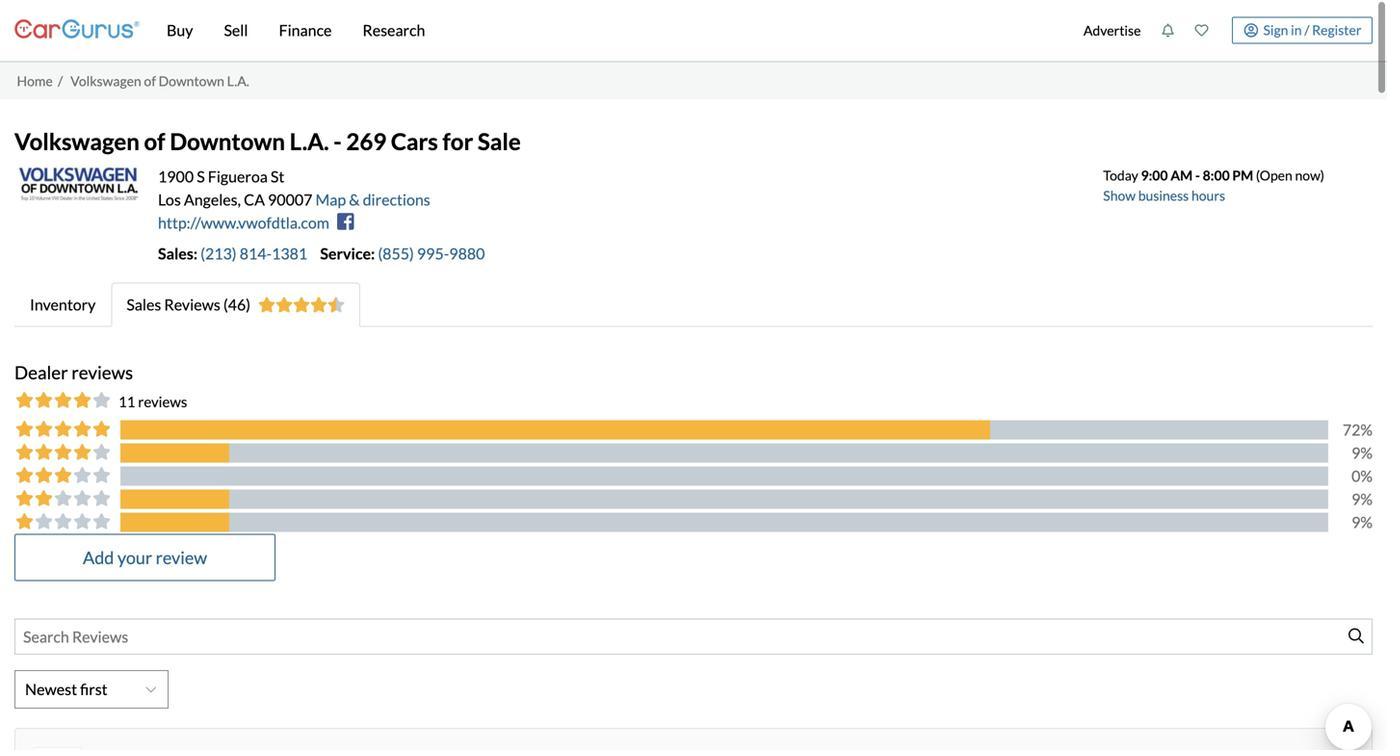 Task type: vqa. For each thing, say whether or not it's contained in the screenshot.
9:00 at the right of the page
yes



Task type: describe. For each thing, give the bounding box(es) containing it.
am
[[1171, 167, 1193, 183]]

add
[[83, 547, 114, 568]]

user icon image
[[1244, 23, 1258, 37]]

1 vertical spatial volkswagen
[[14, 128, 140, 155]]

3 9% from the top
[[1352, 513, 1373, 532]]

hours
[[1192, 187, 1225, 204]]

show business hours button
[[1103, 187, 1225, 204]]

0 vertical spatial -
[[333, 128, 342, 155]]

cargurus logo homepage link image
[[14, 3, 140, 58]]

pm
[[1233, 167, 1254, 183]]

1900
[[158, 167, 194, 186]]

/ inside menu item
[[1305, 21, 1310, 38]]

1 horizontal spatial l.a.
[[290, 128, 329, 155]]

814-
[[240, 244, 272, 263]]

(213)
[[201, 244, 237, 263]]

tab list containing inventory
[[14, 283, 1373, 327]]

1 vertical spatial downtown
[[170, 128, 285, 155]]

open notifications image
[[1161, 24, 1175, 37]]

(open
[[1256, 167, 1293, 183]]

(46)
[[223, 295, 251, 314]]

inventory tab
[[14, 283, 111, 327]]

9880
[[449, 244, 485, 263]]

72%
[[1343, 420, 1373, 439]]

st
[[271, 167, 285, 186]]

- inside "today 9:00 am - 8:00 pm (open now) show business hours"
[[1195, 167, 1200, 183]]

research button
[[347, 0, 441, 61]]

sign in / register menu item
[[1219, 17, 1373, 44]]

advertise link
[[1074, 3, 1151, 57]]

home
[[17, 72, 53, 89]]

dealer
[[14, 362, 68, 383]]

menu bar containing buy
[[140, 0, 1074, 61]]

90007
[[268, 190, 313, 209]]

search image
[[1349, 629, 1364, 644]]

business
[[1138, 187, 1189, 204]]

dealer reviews
[[14, 362, 133, 383]]

4 star image from the left
[[328, 297, 345, 313]]

finance
[[279, 21, 332, 39]]

volkswagen of downtown l.a. - 269 cars for sale
[[14, 128, 521, 155]]

reviews for 11 reviews
[[138, 393, 187, 410]]

Search Reviews field
[[14, 619, 1373, 655]]

reviews for dealer reviews
[[72, 362, 133, 383]]

0 vertical spatial volkswagen
[[70, 72, 141, 89]]

1381
[[272, 244, 308, 263]]

1 9% from the top
[[1352, 444, 1373, 462]]

995-
[[417, 244, 449, 263]]

sales
[[127, 295, 161, 314]]

home link
[[17, 72, 53, 89]]

sale
[[478, 128, 521, 155]]

in
[[1291, 21, 1302, 38]]

1 of from the top
[[144, 72, 156, 89]]

sign in / register link
[[1232, 17, 1373, 44]]

show
[[1103, 187, 1136, 204]]

for
[[443, 128, 473, 155]]

map & directions link
[[316, 190, 430, 209]]



Task type: locate. For each thing, give the bounding box(es) containing it.
1 horizontal spatial -
[[1195, 167, 1200, 183]]

l.a.
[[227, 72, 249, 89], [290, 128, 329, 155]]

0 vertical spatial reviews
[[72, 362, 133, 383]]

add your review
[[83, 547, 207, 568]]

cars
[[391, 128, 438, 155]]

reviews
[[72, 362, 133, 383], [138, 393, 187, 410]]

(855)
[[378, 244, 414, 263]]

2 star image from the left
[[293, 297, 310, 313]]

- right am at right top
[[1195, 167, 1200, 183]]

now)
[[1295, 167, 1325, 183]]

star image
[[276, 297, 293, 313]]

269
[[346, 128, 387, 155]]

figueroa
[[208, 167, 268, 186]]

/ right in
[[1305, 21, 1310, 38]]

l.a. up 1900 s figueroa st los angeles, ca 90007 map & directions
[[290, 128, 329, 155]]

star image
[[258, 297, 276, 313], [293, 297, 310, 313], [310, 297, 328, 313], [328, 297, 345, 313]]

cargurus logo homepage link link
[[14, 3, 140, 58]]

sign in / register
[[1263, 21, 1362, 38]]

finance button
[[263, 0, 347, 61]]

1900 s figueroa st los angeles, ca 90007 map & directions
[[158, 167, 430, 209]]

0 vertical spatial 9%
[[1352, 444, 1373, 462]]

1 horizontal spatial /
[[1305, 21, 1310, 38]]

1 vertical spatial /
[[58, 72, 63, 89]]

reviews right 11
[[138, 393, 187, 410]]

downtown up figueroa
[[170, 128, 285, 155]]

(213) 814-1381 link
[[201, 244, 320, 263]]

2 vertical spatial 9%
[[1352, 513, 1373, 532]]

sales reviews (46)
[[127, 295, 251, 314]]

add your review link
[[14, 534, 276, 581]]

research
[[363, 21, 425, 39]]

sales: (213) 814-1381
[[158, 244, 308, 263]]

9%
[[1352, 444, 1373, 462], [1352, 490, 1373, 509], [1352, 513, 1373, 532]]

reviews
[[164, 295, 220, 314]]

chevron down image
[[146, 684, 156, 695]]

1 vertical spatial l.a.
[[290, 128, 329, 155]]

9:00
[[1141, 167, 1168, 183]]

map
[[316, 190, 346, 209]]

l.a. down sell popup button
[[227, 72, 249, 89]]

menu containing sign in / register
[[1074, 3, 1373, 57]]

8:00
[[1203, 167, 1230, 183]]

buy
[[167, 21, 193, 39]]

0 vertical spatial downtown
[[159, 72, 224, 89]]

star half image
[[328, 297, 345, 313]]

11
[[118, 393, 135, 410]]

los
[[158, 190, 181, 209]]

-
[[333, 128, 342, 155], [1195, 167, 1200, 183]]

downtown
[[159, 72, 224, 89], [170, 128, 285, 155]]

saved cars image
[[1195, 24, 1208, 37]]

sell
[[224, 21, 248, 39]]

advertise
[[1084, 22, 1141, 39]]

menu
[[1074, 3, 1373, 57]]

/
[[1305, 21, 1310, 38], [58, 72, 63, 89]]

1 vertical spatial of
[[144, 128, 165, 155]]

0 vertical spatial of
[[144, 72, 156, 89]]

1 horizontal spatial reviews
[[138, 393, 187, 410]]

sign
[[1263, 21, 1288, 38]]

of up the 1900
[[144, 128, 165, 155]]

0 vertical spatial /
[[1305, 21, 1310, 38]]

today
[[1103, 167, 1138, 183]]

volkswagen of downtown l.a. logo image
[[14, 165, 144, 203]]

angeles,
[[184, 190, 241, 209]]

buy button
[[151, 0, 209, 61]]

directions
[[363, 190, 430, 209]]

service: (855) 995-9880
[[320, 244, 485, 263]]

3 star image from the left
[[310, 297, 328, 313]]

of
[[144, 72, 156, 89], [144, 128, 165, 155]]

tab list
[[14, 283, 1373, 327]]

ca
[[244, 190, 265, 209]]

- left 269 in the left of the page
[[333, 128, 342, 155]]

0 horizontal spatial l.a.
[[227, 72, 249, 89]]

1 vertical spatial 9%
[[1352, 490, 1373, 509]]

menu bar
[[140, 0, 1074, 61]]

2 of from the top
[[144, 128, 165, 155]]

http://www.vwofdtla.com link
[[158, 213, 329, 232]]

your
[[117, 547, 152, 568]]

http://www.vwofdtla.com
[[158, 213, 329, 232]]

today 9:00 am - 8:00 pm (open now) show business hours
[[1103, 167, 1325, 204]]

&
[[349, 190, 360, 209]]

s
[[197, 167, 205, 186]]

of down buy dropdown button
[[144, 72, 156, 89]]

volkswagen up the volkswagen of downtown l.a. logo
[[14, 128, 140, 155]]

0 horizontal spatial -
[[333, 128, 342, 155]]

register
[[1312, 21, 1362, 38]]

downtown down buy dropdown button
[[159, 72, 224, 89]]

1 star image from the left
[[258, 297, 276, 313]]

0%
[[1352, 467, 1373, 485]]

1 vertical spatial -
[[1195, 167, 1200, 183]]

sell button
[[209, 0, 263, 61]]

11 reviews
[[118, 393, 187, 410]]

inventory
[[30, 295, 96, 314]]

reviews up 11
[[72, 362, 133, 383]]

service:
[[320, 244, 375, 263]]

sales:
[[158, 244, 198, 263]]

volkswagen down cargurus logo homepage link link
[[70, 72, 141, 89]]

0 horizontal spatial /
[[58, 72, 63, 89]]

2 9% from the top
[[1352, 490, 1373, 509]]

(855) 995-9880 link
[[378, 244, 485, 263]]

facebook - volkswagen of downtown l.a. image
[[337, 212, 354, 231]]

0 horizontal spatial reviews
[[72, 362, 133, 383]]

review
[[156, 547, 207, 568]]

1 vertical spatial reviews
[[138, 393, 187, 410]]

home / volkswagen of downtown l.a.
[[17, 72, 249, 89]]

0 vertical spatial l.a.
[[227, 72, 249, 89]]

/ right home link
[[58, 72, 63, 89]]

volkswagen
[[70, 72, 141, 89], [14, 128, 140, 155]]



